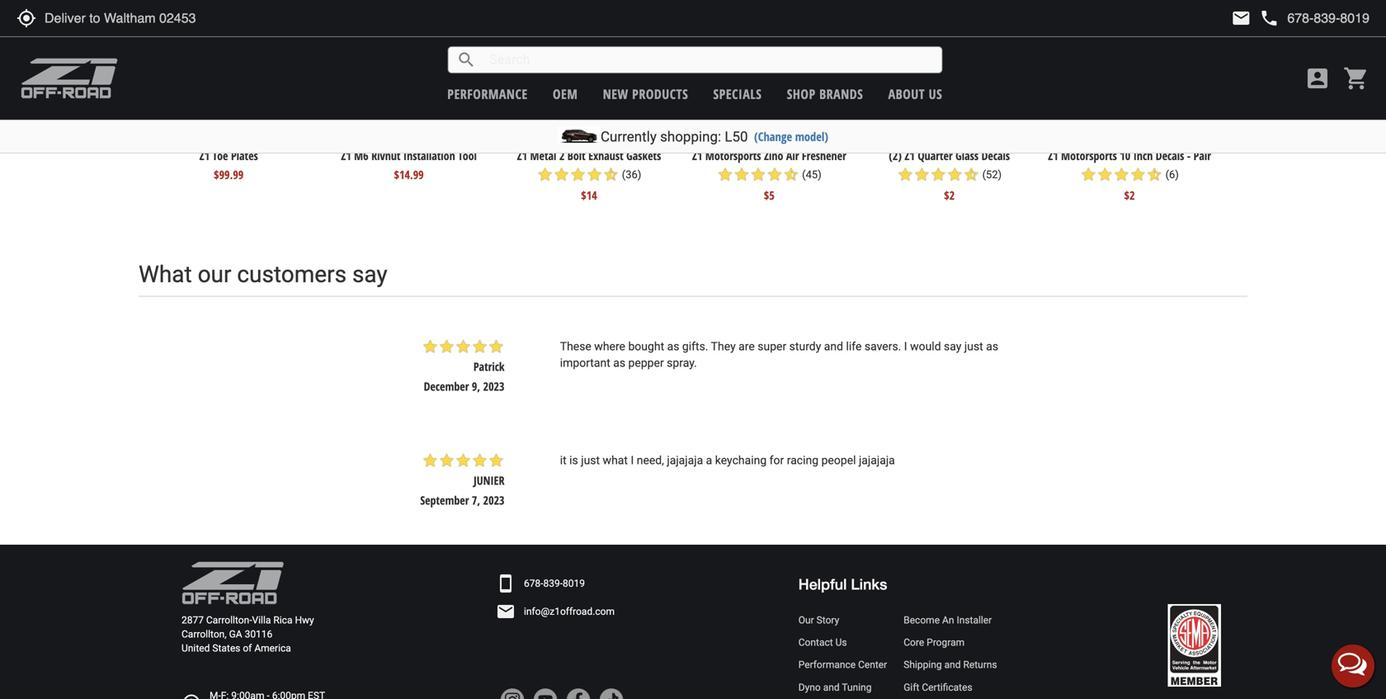 Task type: vqa. For each thing, say whether or not it's contained in the screenshot.
where
yes



Task type: locate. For each thing, give the bounding box(es) containing it.
1 z1 from the left
[[199, 148, 210, 164]]

motorsports inside the "z1 motorsports 10 inch decals - pair star star star star star_half (6) $2"
[[1062, 148, 1117, 164]]

motorsports left 10 on the top of the page
[[1062, 148, 1117, 164]]

2 vertical spatial and
[[824, 682, 840, 693]]

keychaing
[[715, 453, 767, 467]]

shipping and returns
[[904, 659, 998, 671]]

say
[[352, 261, 388, 288], [944, 340, 962, 353]]

for
[[770, 453, 784, 467]]

5 z1 from the left
[[905, 148, 915, 164]]

9,
[[472, 379, 481, 394]]

0 vertical spatial i
[[904, 340, 908, 353]]

super
[[758, 340, 787, 353]]

2023 inside star star star star star junier september 7, 2023
[[483, 492, 505, 508]]

just inside these where bought as gifts. they are super sturdy and life savers. i would say just as important as pepper spray.
[[965, 340, 984, 353]]

$2 down 10 on the top of the page
[[1125, 187, 1135, 203]]

they
[[711, 340, 736, 353]]

phone link
[[1260, 8, 1370, 28]]

rivnut
[[372, 148, 401, 164]]

us inside contact us link
[[836, 637, 847, 648]]

say right customers at the left
[[352, 261, 388, 288]]

just right is
[[581, 453, 600, 467]]

as down where
[[613, 356, 626, 370]]

10
[[1120, 148, 1131, 164]]

decals up (52)
[[982, 148, 1010, 164]]

star_half down air
[[783, 166, 800, 183]]

and for shipping and returns
[[945, 659, 961, 671]]

and inside 'link'
[[824, 682, 840, 693]]

quarter
[[918, 148, 953, 164]]

z1 inside z1 motorsports zino air freshener star star star star star_half (45) $5
[[692, 148, 703, 164]]

bought
[[629, 340, 665, 353]]

life
[[846, 340, 862, 353]]

core
[[904, 637, 925, 648]]

rica
[[274, 614, 293, 626]]

toe
[[213, 148, 228, 164]]

0 vertical spatial us
[[929, 85, 943, 103]]

1 vertical spatial 2023
[[483, 492, 505, 508]]

(2)
[[889, 148, 902, 164]]

decals inside the "z1 motorsports 10 inch decals - pair star star star star star_half (6) $2"
[[1156, 148, 1185, 164]]

4 star_half from the left
[[1147, 166, 1163, 183]]

my_location
[[17, 8, 36, 28]]

1 vertical spatial i
[[631, 453, 634, 467]]

mail
[[1232, 8, 1252, 28]]

as right the would
[[987, 340, 999, 353]]

products
[[632, 85, 689, 103]]

program
[[927, 637, 965, 648]]

jajajaja right peopel
[[859, 453, 895, 467]]

z1 left m6 on the top left of the page
[[341, 148, 351, 164]]

contact us
[[799, 637, 847, 648]]

2
[[559, 148, 565, 164]]

z1 left metal
[[517, 148, 528, 164]]

star
[[537, 166, 554, 183], [554, 166, 570, 183], [570, 166, 587, 183], [587, 166, 603, 183], [717, 166, 734, 183], [734, 166, 750, 183], [750, 166, 767, 183], [767, 166, 783, 183], [898, 166, 914, 183], [914, 166, 931, 183], [931, 166, 947, 183], [947, 166, 964, 183], [1081, 166, 1097, 183], [1097, 166, 1114, 183], [1114, 166, 1130, 183], [1130, 166, 1147, 183], [422, 338, 439, 355], [439, 338, 455, 355], [455, 338, 472, 355], [472, 338, 488, 355], [488, 338, 505, 355], [422, 452, 439, 469], [439, 452, 455, 469], [455, 452, 472, 469], [472, 452, 488, 469], [488, 452, 505, 469]]

839-
[[544, 578, 563, 589]]

and right dyno
[[824, 682, 840, 693]]

z1 motorsports logo image
[[21, 58, 119, 99]]

0 vertical spatial say
[[352, 261, 388, 288]]

account_box
[[1305, 65, 1331, 92]]

z1 right (2)
[[905, 148, 915, 164]]

2 motorsports from the left
[[1062, 148, 1117, 164]]

678-839-8019 link
[[524, 577, 585, 591]]

motorsports
[[706, 148, 761, 164], [1062, 148, 1117, 164]]

2023 right 9,
[[483, 379, 505, 394]]

it is just what i need, jajajaja a keychaing for racing peopel jajajaja
[[560, 453, 895, 467]]

about us
[[889, 85, 943, 103]]

1 horizontal spatial i
[[904, 340, 908, 353]]

jajajaja left 'a'
[[667, 453, 703, 467]]

decals inside (2) z1 quarter glass decals star star star star star_half (52) $2
[[982, 148, 1010, 164]]

star_half left the (6)
[[1147, 166, 1163, 183]]

star star star star star patrick december 9, 2023
[[422, 338, 505, 394]]

hwy
[[295, 614, 314, 626]]

brands
[[820, 85, 864, 103]]

star_half down exhaust
[[603, 166, 620, 183]]

email info@z1offroad.com
[[496, 602, 615, 622]]

motorsports inside z1 motorsports zino air freshener star star star star star_half (45) $5
[[706, 148, 761, 164]]

z1 left toe
[[199, 148, 210, 164]]

z1 inside the "z1 motorsports 10 inch decals - pair star star star star star_half (6) $2"
[[1048, 148, 1059, 164]]

z1 motorsports 10 inch decals - pair star star star star star_half (6) $2
[[1048, 148, 1212, 203]]

1 decals from the left
[[982, 148, 1010, 164]]

shop brands link
[[787, 85, 864, 103]]

just right the would
[[965, 340, 984, 353]]

1 horizontal spatial us
[[929, 85, 943, 103]]

star_half inside the "z1 motorsports 10 inch decals - pair star star star star star_half (6) $2"
[[1147, 166, 1163, 183]]

1 horizontal spatial $2
[[1125, 187, 1135, 203]]

motorsports for star
[[1062, 148, 1117, 164]]

as up spray.
[[667, 340, 680, 353]]

6 z1 from the left
[[1048, 148, 1059, 164]]

1 horizontal spatial just
[[965, 340, 984, 353]]

0 horizontal spatial decals
[[982, 148, 1010, 164]]

8019
[[563, 578, 585, 589]]

decals left -
[[1156, 148, 1185, 164]]

1 $2 from the left
[[944, 187, 955, 203]]

spray.
[[667, 356, 697, 370]]

z1 for star
[[692, 148, 703, 164]]

currently
[[601, 128, 657, 145]]

0 horizontal spatial $2
[[944, 187, 955, 203]]

0 vertical spatial 2023
[[483, 379, 505, 394]]

0 horizontal spatial jajajaja
[[667, 453, 703, 467]]

these where bought as gifts. they are super sturdy and life savers. i would say just as important as pepper spray.
[[560, 340, 999, 370]]

gift
[[904, 682, 920, 693]]

installer
[[957, 614, 992, 626]]

performance
[[448, 85, 528, 103]]

$2 down quarter
[[944, 187, 955, 203]]

mail phone
[[1232, 8, 1280, 28]]

new products link
[[603, 85, 689, 103]]

7,
[[472, 492, 481, 508]]

z1 for gaskets
[[517, 148, 528, 164]]

0 vertical spatial just
[[965, 340, 984, 353]]

1 vertical spatial say
[[944, 340, 962, 353]]

2023
[[483, 379, 505, 394], [483, 492, 505, 508]]

2 horizontal spatial as
[[987, 340, 999, 353]]

2 2023 from the top
[[483, 492, 505, 508]]

z1 inside (2) z1 quarter glass decals star star star star star_half (52) $2
[[905, 148, 915, 164]]

z1 left 10 on the top of the page
[[1048, 148, 1059, 164]]

2 jajajaja from the left
[[859, 453, 895, 467]]

us for about us
[[929, 85, 943, 103]]

performance center link
[[799, 658, 888, 672]]

motorsports down l50
[[706, 148, 761, 164]]

2 z1 from the left
[[341, 148, 351, 164]]

i
[[904, 340, 908, 353], [631, 453, 634, 467]]

junier
[[474, 472, 505, 488]]

what
[[603, 453, 628, 467]]

0 horizontal spatial i
[[631, 453, 634, 467]]

star_half inside z1 metal 2 bolt exhaust gaskets star star star star star_half (36) $14
[[603, 166, 620, 183]]

0 vertical spatial and
[[824, 340, 844, 353]]

us for contact us
[[836, 637, 847, 648]]

1 vertical spatial us
[[836, 637, 847, 648]]

is
[[570, 453, 578, 467]]

star_half inside z1 motorsports zino air freshener star star star star star_half (45) $5
[[783, 166, 800, 183]]

4 z1 from the left
[[692, 148, 703, 164]]

z1 inside z1 m6 rivnut installation tool $14.99
[[341, 148, 351, 164]]

1 motorsports from the left
[[706, 148, 761, 164]]

z1 inside z1 metal 2 bolt exhaust gaskets star star star star star_half (36) $14
[[517, 148, 528, 164]]

z1 motorsports zino air freshener star star star star star_half (45) $5
[[692, 148, 847, 203]]

about
[[889, 85, 925, 103]]

phone
[[1260, 8, 1280, 28]]

3 z1 from the left
[[517, 148, 528, 164]]

motorsports for star_half
[[706, 148, 761, 164]]

1 2023 from the top
[[483, 379, 505, 394]]

tiktok link image
[[599, 688, 624, 699]]

1 horizontal spatial motorsports
[[1062, 148, 1117, 164]]

0 horizontal spatial motorsports
[[706, 148, 761, 164]]

us right about
[[929, 85, 943, 103]]

2 decals from the left
[[1156, 148, 1185, 164]]

1 horizontal spatial jajajaja
[[859, 453, 895, 467]]

metal
[[530, 148, 557, 164]]

3 star_half from the left
[[964, 166, 980, 183]]

2 $2 from the left
[[1125, 187, 1135, 203]]

1 vertical spatial and
[[945, 659, 961, 671]]

(change model) link
[[755, 128, 829, 144]]

and for dyno and tuning
[[824, 682, 840, 693]]

us down our story link
[[836, 637, 847, 648]]

0 horizontal spatial us
[[836, 637, 847, 648]]

dyno
[[799, 682, 821, 693]]

zino
[[764, 148, 784, 164]]

1 vertical spatial just
[[581, 453, 600, 467]]

helpful links
[[799, 575, 888, 593]]

z1 for $14.99
[[341, 148, 351, 164]]

star star star star star junier september 7, 2023
[[420, 452, 505, 508]]

i right what
[[631, 453, 634, 467]]

racing
[[787, 453, 819, 467]]

z1 down shopping:
[[692, 148, 703, 164]]

Search search field
[[476, 47, 942, 73]]

september
[[420, 492, 469, 508]]

and left life
[[824, 340, 844, 353]]

2023 inside star star star star star patrick december 9, 2023
[[483, 379, 505, 394]]

email
[[496, 602, 516, 622]]

2023 right 7,
[[483, 492, 505, 508]]

new
[[603, 85, 629, 103]]

i left the would
[[904, 340, 908, 353]]

0 horizontal spatial just
[[581, 453, 600, 467]]

and down core program 'link'
[[945, 659, 961, 671]]

star_half down glass
[[964, 166, 980, 183]]

z1 m6 rivnut installation tool $14.99
[[341, 148, 477, 183]]

(change
[[755, 128, 793, 144]]

america
[[254, 643, 291, 654]]

1 star_half from the left
[[603, 166, 620, 183]]

2 star_half from the left
[[783, 166, 800, 183]]

i inside these where bought as gifts. they are super sturdy and life savers. i would say just as important as pepper spray.
[[904, 340, 908, 353]]

contact
[[799, 637, 833, 648]]

1 horizontal spatial say
[[944, 340, 962, 353]]

performance
[[799, 659, 856, 671]]

specials
[[714, 85, 762, 103]]

star_half
[[603, 166, 620, 183], [783, 166, 800, 183], [964, 166, 980, 183], [1147, 166, 1163, 183]]

smartphone
[[496, 574, 516, 594]]

1 horizontal spatial decals
[[1156, 148, 1185, 164]]

say right the would
[[944, 340, 962, 353]]



Task type: describe. For each thing, give the bounding box(es) containing it.
1 horizontal spatial as
[[667, 340, 680, 353]]

shipping and returns link
[[904, 658, 998, 672]]

customers
[[237, 261, 347, 288]]

z1 inside z1 toe plates $99.99
[[199, 148, 210, 164]]

bolt
[[568, 148, 586, 164]]

about us link
[[889, 85, 943, 103]]

2877 carrollton-villa rica hwy carrollton, ga 30116 united states of america
[[182, 614, 314, 654]]

our story
[[799, 614, 840, 626]]

specials link
[[714, 85, 762, 103]]

sema member logo image
[[1168, 604, 1222, 687]]

these
[[560, 340, 592, 353]]

(52)
[[983, 169, 1002, 181]]

carrollton-
[[206, 614, 252, 626]]

instagram link image
[[500, 688, 525, 699]]

become
[[904, 614, 940, 626]]

dyno and tuning link
[[799, 680, 888, 695]]

info@z1offroad.com link
[[524, 605, 615, 619]]

z1 metal 2 bolt exhaust gaskets star star star star star_half (36) $14
[[517, 148, 661, 203]]

model)
[[795, 128, 829, 144]]

become an installer
[[904, 614, 992, 626]]

tuning
[[842, 682, 872, 693]]

smartphone 678-839-8019
[[496, 574, 585, 594]]

are
[[739, 340, 755, 353]]

account_box link
[[1301, 65, 1336, 92]]

search
[[457, 50, 476, 70]]

shop
[[787, 85, 816, 103]]

and inside these where bought as gifts. they are super sturdy and life savers. i would say just as important as pepper spray.
[[824, 340, 844, 353]]

where
[[595, 340, 626, 353]]

youtube link image
[[533, 688, 558, 699]]

installation
[[404, 148, 455, 164]]

gaskets
[[627, 148, 661, 164]]

$14
[[581, 187, 597, 203]]

-
[[1188, 148, 1191, 164]]

$2 inside the "z1 motorsports 10 inch decals - pair star star star star star_half (6) $2"
[[1125, 187, 1135, 203]]

a
[[706, 453, 713, 467]]

678-
[[524, 578, 544, 589]]

decals for (52)
[[982, 148, 1010, 164]]

of
[[243, 643, 252, 654]]

sturdy
[[790, 340, 822, 353]]

(45)
[[802, 169, 822, 181]]

inch
[[1134, 148, 1153, 164]]

2023 for star star star star star patrick december 9, 2023
[[483, 379, 505, 394]]

an
[[943, 614, 955, 626]]

our
[[198, 261, 231, 288]]

0 horizontal spatial as
[[613, 356, 626, 370]]

0 horizontal spatial say
[[352, 261, 388, 288]]

patrick
[[474, 359, 505, 374]]

2023 for star star star star star junier september 7, 2023
[[483, 492, 505, 508]]

contact us link
[[799, 636, 888, 650]]

z1 company logo image
[[182, 561, 285, 605]]

it
[[560, 453, 567, 467]]

links
[[851, 575, 888, 593]]

air
[[786, 148, 799, 164]]

tool
[[458, 148, 477, 164]]

z1 toe plates $99.99
[[199, 148, 258, 183]]

l50
[[725, 128, 748, 145]]

shipping
[[904, 659, 942, 671]]

facebook link image
[[566, 688, 591, 699]]

dyno and tuning
[[799, 682, 872, 693]]

decals for star
[[1156, 148, 1185, 164]]

peopel
[[822, 453, 856, 467]]

our
[[799, 614, 814, 626]]

$2 inside (2) z1 quarter glass decals star star star star star_half (52) $2
[[944, 187, 955, 203]]

$5
[[764, 187, 775, 203]]

core program link
[[904, 636, 998, 650]]

story
[[817, 614, 840, 626]]

performance center
[[799, 659, 888, 671]]

center
[[859, 659, 888, 671]]

savers.
[[865, 340, 902, 353]]

helpful
[[799, 575, 847, 593]]

$14.99
[[394, 167, 424, 183]]

mail link
[[1232, 8, 1252, 28]]

shopping_cart
[[1344, 65, 1370, 92]]

glass
[[956, 148, 979, 164]]

$99.99
[[214, 167, 244, 183]]

1 jajajaja from the left
[[667, 453, 703, 467]]

shop brands
[[787, 85, 864, 103]]

30116
[[245, 629, 273, 640]]

gifts.
[[683, 340, 709, 353]]

new products
[[603, 85, 689, 103]]

currently shopping: l50 (change model)
[[601, 128, 829, 145]]

important
[[560, 356, 611, 370]]

what our customers say
[[139, 261, 388, 288]]

z1 for -
[[1048, 148, 1059, 164]]

gift certificates link
[[904, 680, 998, 695]]

star_half inside (2) z1 quarter glass decals star star star star star_half (52) $2
[[964, 166, 980, 183]]

united
[[182, 643, 210, 654]]

say inside these where bought as gifts. they are super sturdy and life savers. i would say just as important as pepper spray.
[[944, 340, 962, 353]]

oem link
[[553, 85, 578, 103]]

certificates
[[922, 682, 973, 693]]

freshener
[[802, 148, 847, 164]]

gift certificates
[[904, 682, 973, 693]]

(36)
[[622, 169, 642, 181]]



